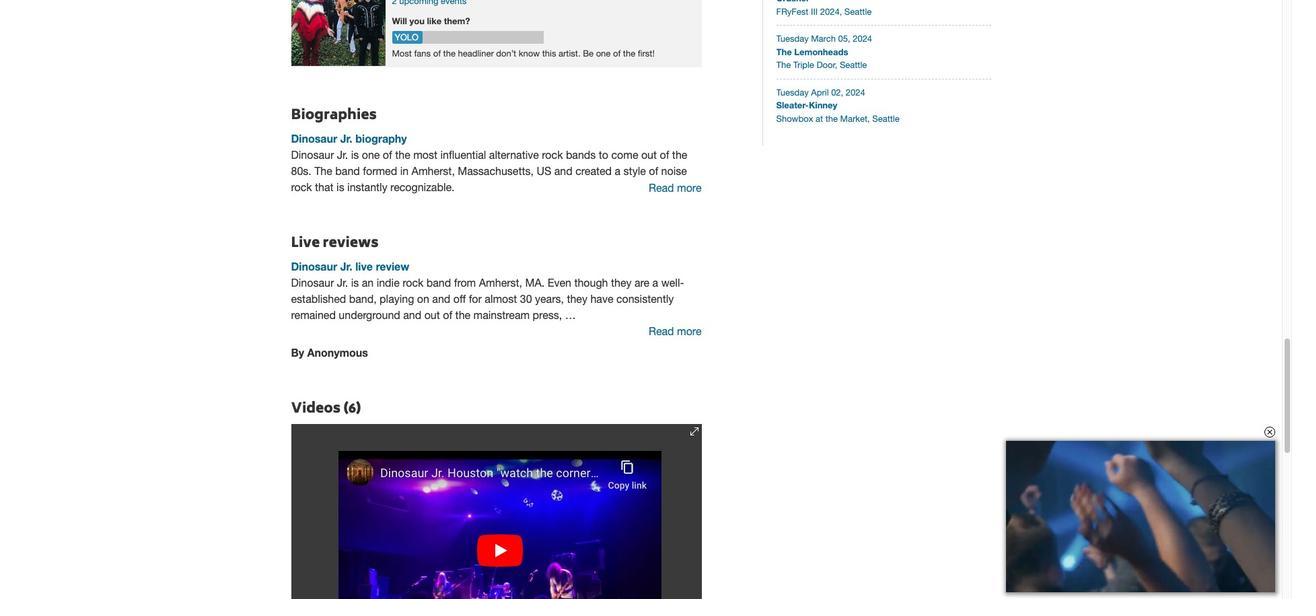 Task type: locate. For each thing, give the bounding box(es) containing it.
they up …
[[567, 292, 588, 305]]

2 vertical spatial rock
[[403, 276, 424, 288]]

seattle inside tuesday april 02, 2024 sleater-kinney showbox at the market, seattle
[[872, 114, 900, 124]]

and right us
[[554, 165, 573, 177]]

review
[[376, 259, 409, 272]]

this
[[542, 48, 556, 59]]

amherst, down most
[[412, 165, 455, 177]]

band inside 'dinosaur jr. is one of the most influential alternative rock bands to come out of the 80s. the band formed in amherst, massachusetts, us and created a style of noise rock that is instantly recognizable.'
[[335, 165, 360, 177]]

is
[[351, 148, 359, 161], [337, 181, 344, 193], [351, 276, 359, 288]]

and right on
[[432, 292, 450, 305]]

2 vertical spatial and
[[403, 309, 421, 321]]

jr. for dinosaur jr. is one of the most influential alternative rock bands to come out of the 80s. the band formed in amherst, massachusetts, us and created a style of noise rock that is instantly recognizable.
[[337, 148, 348, 161]]

dinosaur jr. biography link
[[291, 132, 407, 144]]

read more link for live reviews
[[649, 325, 702, 337]]

dinosaur inside 'dinosaur jr. is one of the most influential alternative rock bands to come out of the 80s. the band formed in amherst, massachusetts, us and created a style of noise rock that is instantly recognizable.'
[[291, 148, 334, 161]]

are
[[635, 276, 650, 288]]

a right are
[[653, 276, 658, 288]]

more
[[677, 181, 702, 194], [677, 325, 702, 337]]

the up the noise at the top right
[[672, 148, 687, 161]]

for
[[469, 292, 482, 305]]

is for an
[[351, 276, 359, 288]]

and down on
[[403, 309, 421, 321]]

dinosaur for dinosaur jr. live review
[[291, 259, 337, 272]]

out inside dinosaur jr. is an indie rock band from amherst, ma. even though they are a well- established band, playing on and off for almost 30 years, they have consistently remained underground and out of the mainstream press, … read more
[[424, 309, 440, 321]]

created
[[576, 165, 612, 177]]

seattle right "2024,"
[[845, 7, 872, 17]]

0 vertical spatial read
[[649, 181, 674, 194]]

2 tuesday from the top
[[776, 87, 809, 98]]

1 horizontal spatial out
[[641, 148, 657, 161]]

1 vertical spatial and
[[432, 292, 450, 305]]

2 horizontal spatial and
[[554, 165, 573, 177]]

1 vertical spatial band
[[427, 276, 451, 288]]

seattle
[[845, 7, 872, 17], [840, 60, 867, 70], [872, 114, 900, 124]]

0 horizontal spatial one
[[362, 148, 380, 161]]

one right be
[[596, 48, 611, 59]]

the
[[443, 48, 456, 59], [623, 48, 635, 59], [826, 114, 838, 124], [395, 148, 410, 161], [672, 148, 687, 161], [455, 309, 471, 321]]

rock up us
[[542, 148, 563, 161]]

seattle right the market,
[[872, 114, 900, 124]]

2 read from the top
[[649, 325, 674, 337]]

dinosaur
[[291, 132, 337, 144], [291, 148, 334, 161], [291, 259, 337, 272], [291, 276, 334, 288]]

1 vertical spatial one
[[362, 148, 380, 161]]

0 vertical spatial and
[[554, 165, 573, 177]]

live reviews
[[291, 232, 379, 255]]

in
[[400, 165, 409, 177]]

read more link down the noise at the top right
[[649, 181, 702, 194]]

1 vertical spatial seattle
[[840, 60, 867, 70]]

1 horizontal spatial and
[[432, 292, 450, 305]]

the
[[776, 46, 792, 57], [776, 60, 791, 70], [314, 165, 332, 177]]

dinosaur down biographies
[[291, 132, 337, 144]]

1 vertical spatial a
[[653, 276, 658, 288]]

0 horizontal spatial amherst,
[[412, 165, 455, 177]]

fryfest iii 2024, seattle
[[776, 7, 872, 17]]

0 horizontal spatial band
[[335, 165, 360, 177]]

2024,
[[820, 7, 842, 17]]

rock up on
[[403, 276, 424, 288]]

read inside dinosaur jr. is an indie rock band from amherst, ma. even though they are a well- established band, playing on and off for almost 30 years, they have consistently remained underground and out of the mainstream press, … read more
[[649, 325, 674, 337]]

2024 inside tuesday april 02, 2024 sleater-kinney showbox at the market, seattle
[[846, 87, 865, 98]]

a left style
[[615, 165, 621, 177]]

rock
[[542, 148, 563, 161], [291, 181, 312, 193], [403, 276, 424, 288]]

is down dinosaur jr. biography link
[[351, 148, 359, 161]]

instantly
[[347, 181, 387, 193]]

one up formed
[[362, 148, 380, 161]]

playing
[[380, 292, 414, 305]]

0 vertical spatial seattle
[[845, 7, 872, 17]]

noise
[[661, 165, 687, 177]]

1 dinosaur from the top
[[291, 132, 337, 144]]

band up on
[[427, 276, 451, 288]]

2 read more link from the top
[[649, 325, 702, 337]]

out up style
[[641, 148, 657, 161]]

of
[[433, 48, 441, 59], [613, 48, 621, 59], [383, 148, 392, 161], [660, 148, 669, 161], [649, 165, 658, 177], [443, 309, 452, 321]]

tuesday down fryfest
[[776, 34, 809, 44]]

rock down 80s.
[[291, 181, 312, 193]]

amherst,
[[412, 165, 455, 177], [479, 276, 522, 288]]

0 vertical spatial is
[[351, 148, 359, 161]]

dinosaur up established
[[291, 276, 334, 288]]

dinosaur up 80s.
[[291, 148, 334, 161]]

dinosaur jr. is one of the most influential alternative rock bands to come out of the 80s. the band formed in amherst, massachusetts, us and created a style of noise rock that is instantly recognizable.
[[291, 148, 687, 193]]

years,
[[535, 292, 564, 305]]

jr. down biographies
[[340, 132, 353, 144]]

bands
[[566, 148, 596, 161]]

jr. down dinosaur jr. live review link
[[337, 276, 348, 288]]

1 horizontal spatial amherst,
[[479, 276, 522, 288]]

by anonymous
[[291, 346, 368, 358]]

biographies
[[291, 104, 377, 128]]

the left the triple
[[776, 60, 791, 70]]

tuesday april 02, 2024 sleater-kinney showbox at the market, seattle
[[776, 87, 900, 124]]

is right that at the left
[[337, 181, 344, 193]]

1 horizontal spatial rock
[[403, 276, 424, 288]]

band up instantly
[[335, 165, 360, 177]]

1 vertical spatial 2024
[[846, 87, 865, 98]]

0 vertical spatial tuesday
[[776, 34, 809, 44]]

more down the well-
[[677, 325, 702, 337]]

2 dinosaur from the top
[[291, 148, 334, 161]]

1 horizontal spatial a
[[653, 276, 658, 288]]

the inside 'dinosaur jr. is one of the most influential alternative rock bands to come out of the 80s. the band formed in amherst, massachusetts, us and created a style of noise rock that is instantly recognizable.'
[[314, 165, 332, 177]]

jr. left live
[[340, 259, 353, 272]]

0 horizontal spatial out
[[424, 309, 440, 321]]

reviews
[[323, 232, 379, 255]]

read down consistently
[[649, 325, 674, 337]]

2024 right 05,
[[853, 34, 872, 44]]

tuesday up sleater-
[[776, 87, 809, 98]]

amherst, up almost on the left of page
[[479, 276, 522, 288]]

0 vertical spatial one
[[596, 48, 611, 59]]

jr. for dinosaur jr. is an indie rock band from amherst, ma. even though they are a well- established band, playing on and off for almost 30 years, they have consistently remained underground and out of the mainstream press, … read more
[[337, 276, 348, 288]]

1 more from the top
[[677, 181, 702, 194]]

tuesday for the
[[776, 34, 809, 44]]

80s.
[[291, 165, 311, 177]]

more down the noise at the top right
[[677, 181, 702, 194]]

8.8m
[[1030, 462, 1049, 473]]

1 vertical spatial is
[[337, 181, 344, 193]]

an
[[362, 276, 374, 288]]

2024 inside tuesday march 05, 2024 the lemonheads the triple door, seattle
[[853, 34, 872, 44]]

jr. inside 'dinosaur jr. is one of the most influential alternative rock bands to come out of the 80s. the band formed in amherst, massachusetts, us and created a style of noise rock that is instantly recognizable.'
[[337, 148, 348, 161]]

0 vertical spatial out
[[641, 148, 657, 161]]

tuesday inside tuesday april 02, 2024 sleater-kinney showbox at the market, seattle
[[776, 87, 809, 98]]

tuesday
[[776, 34, 809, 44], [776, 87, 809, 98]]

consistently
[[616, 292, 674, 305]]

and
[[554, 165, 573, 177], [432, 292, 450, 305], [403, 309, 421, 321]]

1 vertical spatial amherst,
[[479, 276, 522, 288]]

read
[[649, 181, 674, 194], [649, 325, 674, 337]]

2 vertical spatial seattle
[[872, 114, 900, 124]]

30
[[520, 292, 532, 305]]

1 vertical spatial they
[[567, 292, 588, 305]]

seattle right door,
[[840, 60, 867, 70]]

the left the lemonheads
[[776, 46, 792, 57]]

4 dinosaur from the top
[[291, 276, 334, 288]]

lemonheads
[[794, 46, 848, 57]]

1 vertical spatial tuesday
[[776, 87, 809, 98]]

2 more from the top
[[677, 325, 702, 337]]

1 horizontal spatial band
[[427, 276, 451, 288]]

jr. for dinosaur jr. live review
[[340, 259, 353, 272]]

2 vertical spatial is
[[351, 276, 359, 288]]

band
[[335, 165, 360, 177], [427, 276, 451, 288]]

tuesday inside tuesday march 05, 2024 the lemonheads the triple door, seattle
[[776, 34, 809, 44]]

dinosaur down live
[[291, 259, 337, 272]]

0 vertical spatial a
[[615, 165, 621, 177]]

1 vertical spatial more
[[677, 325, 702, 337]]

3 dinosaur from the top
[[291, 259, 337, 272]]

us
[[537, 165, 551, 177]]

anonymous
[[307, 346, 368, 358]]

0 vertical spatial band
[[335, 165, 360, 177]]

1 vertical spatial the
[[776, 60, 791, 70]]

is inside dinosaur jr. is an indie rock band from amherst, ma. even though they are a well- established band, playing on and off for almost 30 years, they have consistently remained underground and out of the mainstream press, … read more
[[351, 276, 359, 288]]

expand image
[[690, 427, 698, 435]]

1 vertical spatial read more link
[[649, 325, 702, 337]]

read more link
[[649, 181, 702, 194], [649, 325, 702, 337]]

0 vertical spatial amherst,
[[412, 165, 455, 177]]

1 vertical spatial out
[[424, 309, 440, 321]]

they left are
[[611, 276, 632, 288]]

read more link down consistently
[[649, 325, 702, 337]]

iii
[[811, 7, 818, 17]]

jr.
[[340, 132, 353, 144], [337, 148, 348, 161], [340, 259, 353, 272], [337, 276, 348, 288]]

jr. inside dinosaur jr. is an indie rock band from amherst, ma. even though they are a well- established band, playing on and off for almost 30 years, they have consistently remained underground and out of the mainstream press, … read more
[[337, 276, 348, 288]]

0 vertical spatial more
[[677, 181, 702, 194]]

0 horizontal spatial rock
[[291, 181, 312, 193]]

is for one
[[351, 148, 359, 161]]

1 horizontal spatial they
[[611, 276, 632, 288]]

dinosaur for dinosaur jr. is one of the most influential alternative rock bands to come out of the 80s. the band formed in amherst, massachusetts, us and created a style of noise rock that is instantly recognizable.
[[291, 148, 334, 161]]

dinosaur jr. live review link
[[291, 259, 409, 272]]

0 vertical spatial 2024
[[853, 34, 872, 44]]

02,
[[831, 87, 843, 98]]

read down the noise at the top right
[[649, 181, 674, 194]]

the up that at the left
[[314, 165, 332, 177]]

out down on
[[424, 309, 440, 321]]

be
[[583, 48, 594, 59]]

1 tuesday from the top
[[776, 34, 809, 44]]

2024 right 02, at the top right of the page
[[846, 87, 865, 98]]

one
[[596, 48, 611, 59], [362, 148, 380, 161]]

1 horizontal spatial one
[[596, 48, 611, 59]]

kinney
[[809, 100, 837, 111]]

is left an
[[351, 276, 359, 288]]

a inside dinosaur jr. is an indie rock band from amherst, ma. even though they are a well- established band, playing on and off for almost 30 years, they have consistently remained underground and out of the mainstream press, … read more
[[653, 276, 658, 288]]

a
[[615, 165, 621, 177], [653, 276, 658, 288]]

the left headliner
[[443, 48, 456, 59]]

1 vertical spatial read
[[649, 325, 674, 337]]

0 vertical spatial read more link
[[649, 181, 702, 194]]

0 horizontal spatial a
[[615, 165, 621, 177]]

1 read more link from the top
[[649, 181, 702, 194]]

though
[[574, 276, 608, 288]]

1 read from the top
[[649, 181, 674, 194]]

jr. down dinosaur jr. biography link
[[337, 148, 348, 161]]

2 vertical spatial the
[[314, 165, 332, 177]]

first!
[[638, 48, 655, 59]]

read more
[[649, 181, 702, 194]]

band inside dinosaur jr. is an indie rock band from amherst, ma. even though they are a well- established band, playing on and off for almost 30 years, they have consistently remained underground and out of the mainstream press, … read more
[[427, 276, 451, 288]]

2 horizontal spatial rock
[[542, 148, 563, 161]]

the right at
[[826, 114, 838, 124]]

from
[[454, 276, 476, 288]]

the down off
[[455, 309, 471, 321]]

620
[[1078, 462, 1093, 473]]

the inside tuesday april 02, 2024 sleater-kinney showbox at the market, seattle
[[826, 114, 838, 124]]

videos (6)
[[291, 397, 361, 421]]

press,
[[533, 309, 562, 321]]

headliner
[[458, 48, 494, 59]]



Task type: vqa. For each thing, say whether or not it's contained in the screenshot.
1st Buy tickets from the top
no



Task type: describe. For each thing, give the bounding box(es) containing it.
band,
[[349, 292, 377, 305]]

massachusetts,
[[458, 165, 534, 177]]

amherst, inside 'dinosaur jr. is one of the most influential alternative rock bands to come out of the 80s. the band formed in amherst, massachusetts, us and created a style of noise rock that is instantly recognizable.'
[[412, 165, 455, 177]]

yolo
[[395, 32, 419, 42]]

showbox
[[776, 114, 813, 124]]

them?
[[444, 15, 470, 26]]

artist.
[[559, 48, 581, 59]]

april
[[811, 87, 829, 98]]

electronic
[[1080, 446, 1123, 458]]

to
[[599, 148, 608, 161]]

one inside 'dinosaur jr. is one of the most influential alternative rock bands to come out of the 80s. the band formed in amherst, massachusetts, us and created a style of noise rock that is instantly recognizable.'
[[362, 148, 380, 161]]

most
[[413, 148, 438, 161]]

on
[[417, 292, 429, 305]]

amherst, inside dinosaur jr. is an indie rock band from amherst, ma. even though they are a well- established band, playing on and off for almost 30 years, they have consistently remained underground and out of the mainstream press, … read more
[[479, 276, 522, 288]]

…
[[565, 309, 576, 321]]

live
[[356, 259, 373, 272]]

biography
[[356, 132, 407, 144]]

know
[[519, 48, 540, 59]]

ep13
[[1125, 446, 1143, 458]]

dinosaur jr. live. image
[[291, 0, 385, 66]]

triple
[[793, 60, 814, 70]]

read more link for biographies
[[649, 181, 702, 194]]

ma.
[[525, 276, 545, 288]]

fryfest iii 2024, seattle link
[[776, 0, 991, 17]]

at
[[816, 114, 823, 124]]

mainstream
[[474, 309, 530, 321]]

the inside dinosaur jr. is an indie rock band from amherst, ma. even though they are a well- established band, playing on and off for almost 30 years, they have consistently remained underground and out of the mainstream press, … read more
[[455, 309, 471, 321]]

2024 for kinney
[[846, 87, 865, 98]]

well-
[[661, 276, 684, 288]]

even
[[548, 276, 571, 288]]

will
[[392, 15, 407, 26]]

dinosaur inside dinosaur jr. is an indie rock band from amherst, ma. even though they are a well- established band, playing on and off for almost 30 years, they have consistently remained underground and out of the mainstream press, … read more
[[291, 276, 334, 288]]

dinosaur for dinosaur jr. biography
[[291, 132, 337, 144]]

don't
[[496, 48, 516, 59]]

rock inside dinosaur jr. is an indie rock band from amherst, ma. even though they are a well- established band, playing on and off for almost 30 years, they have consistently remained underground and out of the mainstream press, … read more
[[403, 276, 424, 288]]

march
[[811, 34, 836, 44]]

tuesday for sleater-
[[776, 87, 809, 98]]

dinosaur jr. biography
[[291, 132, 407, 144]]

remained
[[291, 309, 336, 321]]

more inside dinosaur jr. is an indie rock band from amherst, ma. even though they are a well- established band, playing on and off for almost 30 years, they have consistently remained underground and out of the mainstream press, … read more
[[677, 325, 702, 337]]

the left first!
[[623, 48, 635, 59]]

0 vertical spatial rock
[[542, 148, 563, 161]]

one inside will you like them? yolo most fans of the headliner don't know this artist. be one of the first!
[[596, 48, 611, 59]]

recognizable.
[[390, 181, 455, 193]]

will you like them? yolo most fans of the headliner don't know this artist. be one of the first!
[[392, 15, 655, 59]]

jr. for dinosaur jr. biography
[[340, 132, 353, 144]]

door,
[[817, 60, 837, 70]]

songkick
[[1014, 446, 1052, 458]]

style
[[624, 165, 646, 177]]

alternative
[[489, 148, 539, 161]]

by
[[291, 346, 304, 358]]

live
[[291, 232, 320, 255]]

fryfest
[[776, 7, 809, 17]]

almost
[[485, 292, 517, 305]]

underground
[[339, 309, 400, 321]]

that
[[315, 181, 334, 193]]

(6)
[[343, 397, 361, 421]]

most
[[392, 48, 412, 59]]

sleater-
[[776, 100, 809, 111]]

come
[[611, 148, 638, 161]]

formed
[[363, 165, 397, 177]]

0 vertical spatial the
[[776, 46, 792, 57]]

out inside 'dinosaur jr. is one of the most influential alternative rock bands to come out of the 80s. the band formed in amherst, massachusetts, us and created a style of noise rock that is instantly recognizable.'
[[641, 148, 657, 161]]

of inside dinosaur jr. is an indie rock band from amherst, ma. even though they are a well- established band, playing on and off for almost 30 years, they have consistently remained underground and out of the mainstream press, … read more
[[443, 309, 452, 321]]

0 vertical spatial they
[[611, 276, 632, 288]]

songkick top 5 electronic ep13
[[1014, 446, 1143, 458]]

0 horizontal spatial they
[[567, 292, 588, 305]]

dinosaur jr. is an indie rock band from amherst, ma. even though they are a well- established band, playing on and off for almost 30 years, they have consistently remained underground and out of the mainstream press, … read more
[[291, 276, 702, 337]]

seattle inside tuesday march 05, 2024 the lemonheads the triple door, seattle
[[840, 60, 867, 70]]

5
[[1072, 446, 1077, 458]]

and inside 'dinosaur jr. is one of the most influential alternative rock bands to come out of the 80s. the band formed in amherst, massachusetts, us and created a style of noise rock that is instantly recognizable.'
[[554, 165, 573, 177]]

fans
[[414, 48, 431, 59]]

a inside 'dinosaur jr. is one of the most influential alternative rock bands to come out of the 80s. the band formed in amherst, massachusetts, us and created a style of noise rock that is instantly recognizable.'
[[615, 165, 621, 177]]

videos
[[291, 397, 341, 421]]

you
[[410, 15, 425, 26]]

2024 for lemonheads
[[853, 34, 872, 44]]

tuesday march 05, 2024 the lemonheads the triple door, seattle
[[776, 34, 872, 70]]

indie
[[377, 276, 400, 288]]

have
[[591, 292, 613, 305]]

0 horizontal spatial and
[[403, 309, 421, 321]]

off
[[453, 292, 466, 305]]

top
[[1055, 446, 1069, 458]]

05,
[[838, 34, 850, 44]]

market,
[[840, 114, 870, 124]]

dinosaur jr. live review
[[291, 259, 409, 272]]

influential
[[441, 148, 486, 161]]

1 vertical spatial rock
[[291, 181, 312, 193]]

the up in
[[395, 148, 410, 161]]

established
[[291, 292, 346, 305]]



